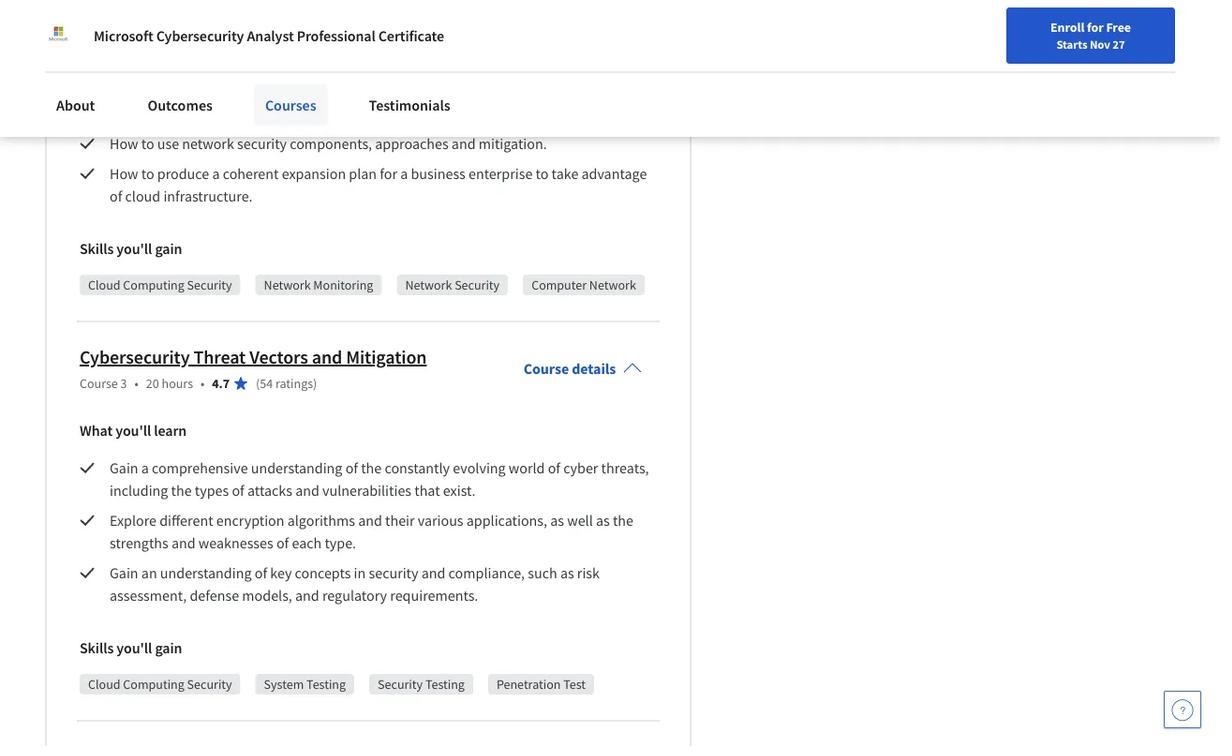 Task type: locate. For each thing, give the bounding box(es) containing it.
1 what from the top
[[80, 37, 113, 56]]

plan
[[349, 164, 377, 183]]

vulnerabilities
[[323, 481, 412, 500]]

network up mitigation
[[405, 277, 452, 294]]

how inside 'how to produce a coherent expansion plan for a business enterprise to take advantage of cloud infrastructure.'
[[110, 164, 138, 183]]

compliance,
[[449, 564, 525, 582]]

learn for different
[[154, 421, 187, 440]]

encryption
[[216, 511, 285, 530]]

course for course details
[[524, 359, 569, 378]]

different
[[160, 511, 213, 530]]

gain
[[110, 459, 138, 477], [110, 564, 138, 582]]

2 network from the left
[[405, 277, 452, 294]]

network for network monitoring
[[264, 277, 311, 294]]

1 horizontal spatial •
[[201, 375, 205, 392]]

to left use
[[141, 134, 154, 153]]

virtual
[[406, 74, 447, 93]]

1 computing from the top
[[123, 277, 184, 294]]

1 gain from the top
[[155, 239, 182, 258]]

outcomes link
[[136, 84, 224, 126]]

1 horizontal spatial cloud
[[209, 74, 244, 93]]

network right computer
[[589, 277, 636, 294]]

1 horizontal spatial network
[[405, 277, 452, 294]]

0 vertical spatial gain
[[110, 459, 138, 477]]

understanding inside gain a comprehensive understanding of the constantly evolving world of cyber threats, including the types of attacks and vulnerabilities that exist.
[[251, 459, 343, 477]]

for
[[1087, 19, 1104, 36], [380, 164, 397, 183]]

2 cloud computing security from the top
[[88, 676, 232, 693]]

•
[[135, 375, 139, 392], [201, 375, 205, 392]]

how for how to produce a coherent expansion plan for a business enterprise to take advantage of cloud infrastructure.
[[110, 164, 138, 183]]

1 horizontal spatial course
[[524, 359, 569, 378]]

1 vertical spatial what
[[80, 421, 113, 440]]

1 vertical spatial network
[[182, 134, 234, 153]]

0 vertical spatial what
[[80, 37, 113, 56]]

cloud up the common
[[209, 74, 244, 93]]

0 horizontal spatial •
[[135, 375, 139, 392]]

set up the outcomes at the left
[[157, 74, 176, 93]]

what for explore
[[80, 421, 113, 440]]

up up use
[[179, 104, 195, 123]]

1 horizontal spatial the
[[361, 459, 382, 477]]

what for how
[[80, 37, 113, 56]]

0 horizontal spatial network
[[182, 134, 234, 153]]

1 learn from the top
[[154, 37, 187, 56]]

1 testing from the left
[[307, 676, 346, 693]]

and
[[513, 74, 537, 93], [401, 104, 425, 123], [452, 134, 476, 153], [312, 346, 342, 369], [295, 481, 320, 500], [358, 511, 382, 530], [171, 534, 196, 552], [422, 564, 446, 582], [295, 586, 319, 605]]

testimonials
[[369, 96, 451, 114]]

security right in
[[369, 564, 419, 582]]

what you'll learn
[[80, 37, 187, 56], [80, 421, 187, 440]]

learn
[[154, 37, 187, 56], [154, 421, 187, 440]]

2 skills from the top
[[80, 639, 114, 657]]

gain inside gain an understanding of key concepts in security and compliance, such as risk assessment, defense models, and regulatory requirements.
[[110, 564, 138, 582]]

2 what you'll learn from the top
[[80, 421, 187, 440]]

0 vertical spatial network
[[257, 104, 309, 123]]

( 54 ratings )
[[256, 375, 317, 392]]

cybersecurity up course 3 • 20 hours •
[[80, 346, 190, 369]]

for right plan
[[380, 164, 397, 183]]

monitoring
[[313, 277, 373, 294]]

2 testing from the left
[[425, 676, 465, 693]]

network left monitoring
[[264, 277, 311, 294]]

0 horizontal spatial for
[[380, 164, 397, 183]]

course inside dropdown button
[[524, 359, 569, 378]]

course left "details"
[[524, 359, 569, 378]]

and up approaches at the top
[[401, 104, 425, 123]]

0 vertical spatial computing
[[123, 277, 184, 294]]

for inside enroll for free starts nov 27
[[1087, 19, 1104, 36]]

gain
[[155, 239, 182, 258], [155, 639, 182, 657]]

a inside gain a comprehensive understanding of the constantly evolving world of cyber threats, including the types of attacks and vulnerabilities that exist.
[[141, 459, 149, 477]]

None search field
[[267, 12, 492, 49]]

1 vertical spatial gain
[[155, 639, 182, 657]]

mitigation.
[[479, 134, 547, 153]]

the
[[361, 459, 382, 477], [171, 481, 192, 500], [613, 511, 634, 530]]

1 horizontal spatial testing
[[425, 676, 465, 693]]

details
[[572, 359, 616, 378]]

course 3 • 20 hours •
[[80, 375, 205, 392]]

security up coherent
[[237, 134, 287, 153]]

2 computing from the top
[[123, 676, 184, 693]]

to for how to use network security components, approaches and mitigation.
[[141, 134, 154, 153]]

skills
[[80, 239, 114, 258], [80, 639, 114, 657]]

0 vertical spatial set
[[157, 74, 176, 93]]

up
[[179, 74, 195, 93], [179, 104, 195, 123]]

0 vertical spatial skills
[[80, 239, 114, 258]]

computer network
[[532, 277, 636, 294]]

gain for gain a comprehensive understanding of the constantly evolving world of cyber threats, including the types of attacks and vulnerabilities that exist.
[[110, 459, 138, 477]]

set
[[157, 74, 176, 93], [157, 104, 176, 123]]

1 vertical spatial understanding
[[160, 564, 252, 582]]

cloud down produce
[[125, 187, 160, 206]]

computing for gain an understanding of key concepts in security and compliance, such as risk assessment, defense models, and regulatory requirements.
[[123, 676, 184, 693]]

as right well
[[596, 511, 610, 530]]

how right 'about' link
[[110, 104, 138, 123]]

how to set up a cloud computing environment, virtual machines and cloud services.
[[110, 74, 632, 93]]

• right 3
[[135, 375, 139, 392]]

1 cloud computing security from the top
[[88, 277, 232, 294]]

1 skills from the top
[[80, 239, 114, 258]]

cloud left services.
[[540, 74, 576, 93]]

cybersecurity left analyst
[[156, 26, 244, 45]]

and left their
[[358, 511, 382, 530]]

testing left the penetration
[[425, 676, 465, 693]]

up for a
[[179, 74, 195, 93]]

2 horizontal spatial network
[[589, 277, 636, 294]]

course left 3
[[80, 375, 118, 392]]

the down comprehensive
[[171, 481, 192, 500]]

gain a comprehensive understanding of the constantly evolving world of cyber threats, including the types of attacks and vulnerabilities that exist.
[[110, 459, 652, 500]]

how
[[110, 74, 138, 93], [110, 104, 138, 123], [110, 134, 138, 153], [110, 164, 138, 183]]

how to use network security components, approaches and mitigation.
[[110, 134, 547, 153]]

gain inside gain a comprehensive understanding of the constantly evolving world of cyber threats, including the types of attacks and vulnerabilities that exist.
[[110, 459, 138, 477]]

cloud computing security for use
[[88, 277, 232, 294]]

set for a
[[157, 74, 176, 93]]

for up nov
[[1087, 19, 1104, 36]]

2 cloud from the top
[[88, 676, 120, 693]]

2 what from the top
[[80, 421, 113, 440]]

2 vertical spatial the
[[613, 511, 634, 530]]

a
[[198, 74, 206, 93], [212, 164, 220, 183], [400, 164, 408, 183], [141, 459, 149, 477]]

network security
[[405, 277, 500, 294]]

environment,
[[318, 74, 403, 93]]

1 skills you'll gain from the top
[[80, 239, 182, 258]]

expansion
[[282, 164, 346, 183]]

2 horizontal spatial the
[[613, 511, 634, 530]]

1 vertical spatial for
[[380, 164, 397, 183]]

network down computing
[[257, 104, 309, 123]]

cloud computing security
[[88, 277, 232, 294], [88, 676, 232, 693]]

algorithms
[[288, 511, 355, 530]]

a up including
[[141, 459, 149, 477]]

of
[[110, 187, 122, 206], [346, 459, 358, 477], [548, 459, 561, 477], [232, 481, 244, 500], [276, 534, 289, 552], [255, 564, 267, 582]]

to right 'about' link
[[141, 104, 154, 123]]

2 up from the top
[[179, 104, 195, 123]]

how down microsoft
[[110, 74, 138, 93]]

enterprise
[[469, 164, 533, 183]]

learn right microsoft
[[154, 37, 187, 56]]

test
[[564, 676, 586, 693]]

professional
[[297, 26, 376, 45]]

and up requirements. at the bottom of page
[[422, 564, 446, 582]]

including
[[110, 481, 168, 500]]

the right well
[[613, 511, 634, 530]]

1 horizontal spatial for
[[1087, 19, 1104, 36]]

0 vertical spatial gain
[[155, 239, 182, 258]]

1 vertical spatial learn
[[154, 421, 187, 440]]

network
[[257, 104, 309, 123], [182, 134, 234, 153]]

testing
[[307, 676, 346, 693], [425, 676, 465, 693]]

evolving
[[453, 459, 506, 477]]

1 vertical spatial cloud
[[88, 676, 120, 693]]

0 vertical spatial what you'll learn
[[80, 37, 187, 56]]

0 horizontal spatial network
[[264, 277, 311, 294]]

1 horizontal spatial security
[[369, 564, 419, 582]]

gain down assessment,
[[155, 639, 182, 657]]

gain for understanding
[[155, 639, 182, 657]]

up up the outcomes at the left
[[179, 74, 195, 93]]

well
[[567, 511, 593, 530]]

machines
[[450, 74, 510, 93]]

skills you'll gain down produce
[[80, 239, 182, 258]]

world
[[509, 459, 545, 477]]

0 horizontal spatial testing
[[307, 676, 346, 693]]

ratings
[[276, 375, 313, 392]]

system testing
[[264, 676, 346, 693]]

1 how from the top
[[110, 74, 138, 93]]

of left key
[[255, 564, 267, 582]]

to up the outcomes at the left
[[141, 74, 154, 93]]

of left each
[[276, 534, 289, 552]]

1 vertical spatial the
[[171, 481, 192, 500]]

1 set from the top
[[157, 74, 176, 93]]

key
[[270, 564, 292, 582]]

how for how to set up common network infrastructure and monitoring.
[[110, 104, 138, 123]]

components,
[[290, 134, 372, 153]]

cloud computing security up threat
[[88, 277, 232, 294]]

gain down infrastructure.
[[155, 239, 182, 258]]

about
[[56, 96, 95, 114]]

1 gain from the top
[[110, 459, 138, 477]]

network down the common
[[182, 134, 234, 153]]

computing
[[247, 74, 315, 93]]

1 vertical spatial cybersecurity
[[80, 346, 190, 369]]

0 vertical spatial up
[[179, 74, 195, 93]]

learn down hours
[[154, 421, 187, 440]]

1 cloud from the top
[[88, 277, 120, 294]]

of inside 'how to produce a coherent expansion plan for a business enterprise to take advantage of cloud infrastructure.'
[[110, 187, 122, 206]]

gain up including
[[110, 459, 138, 477]]

skills you'll gain down assessment,
[[80, 639, 182, 657]]

a up infrastructure.
[[212, 164, 220, 183]]

gain for gain an understanding of key concepts in security and compliance, such as risk assessment, defense models, and regulatory requirements.
[[110, 564, 138, 582]]

1 vertical spatial set
[[157, 104, 176, 123]]

vectors
[[249, 346, 308, 369]]

2 set from the top
[[157, 104, 176, 123]]

2 gain from the top
[[155, 639, 182, 657]]

2 gain from the top
[[110, 564, 138, 582]]

to for how to produce a coherent expansion plan for a business enterprise to take advantage of cloud infrastructure.
[[141, 164, 154, 183]]

exist.
[[443, 481, 476, 500]]

security inside gain an understanding of key concepts in security and compliance, such as risk assessment, defense models, and regulatory requirements.
[[369, 564, 419, 582]]

produce
[[157, 164, 209, 183]]

0 horizontal spatial the
[[171, 481, 192, 500]]

how left use
[[110, 134, 138, 153]]

1 vertical spatial security
[[369, 564, 419, 582]]

menu item
[[881, 19, 1001, 80]]

4 how from the top
[[110, 164, 138, 183]]

0 vertical spatial learn
[[154, 37, 187, 56]]

a up the outcomes at the left
[[198, 74, 206, 93]]

analyst
[[247, 26, 294, 45]]

of left infrastructure.
[[110, 187, 122, 206]]

what you'll learn up outcomes link
[[80, 37, 187, 56]]

1 vertical spatial skills
[[80, 639, 114, 657]]

mitigation
[[346, 346, 427, 369]]

0 vertical spatial skills you'll gain
[[80, 239, 182, 258]]

0 vertical spatial cloud
[[88, 277, 120, 294]]

concepts
[[295, 564, 351, 582]]

to
[[141, 74, 154, 93], [141, 104, 154, 123], [141, 134, 154, 153], [141, 164, 154, 183], [536, 164, 549, 183]]

system
[[264, 676, 304, 693]]

1 what you'll learn from the top
[[80, 37, 187, 56]]

security testing
[[378, 676, 465, 693]]

1 vertical spatial what you'll learn
[[80, 421, 187, 440]]

what
[[80, 37, 113, 56], [80, 421, 113, 440]]

and up algorithms on the bottom of the page
[[295, 481, 320, 500]]

type.
[[325, 534, 356, 552]]

set up use
[[157, 104, 176, 123]]

0 vertical spatial understanding
[[251, 459, 343, 477]]

cloud computing security for understanding
[[88, 676, 232, 693]]

cloud
[[88, 277, 120, 294], [88, 676, 120, 693]]

2 skills you'll gain from the top
[[80, 639, 182, 657]]

0 horizontal spatial course
[[80, 375, 118, 392]]

what down course 3 • 20 hours •
[[80, 421, 113, 440]]

3 how from the top
[[110, 134, 138, 153]]

the up vulnerabilities
[[361, 459, 382, 477]]

gain left an
[[110, 564, 138, 582]]

understanding up 'defense'
[[160, 564, 252, 582]]

penetration
[[497, 676, 561, 693]]

• left 4.7
[[201, 375, 205, 392]]

computing
[[123, 277, 184, 294], [123, 676, 184, 693]]

security
[[187, 277, 232, 294], [455, 277, 500, 294], [187, 676, 232, 693], [378, 676, 423, 693]]

gain an understanding of key concepts in security and compliance, such as risk assessment, defense models, and regulatory requirements.
[[110, 564, 603, 605]]

how left produce
[[110, 164, 138, 183]]

1 up from the top
[[179, 74, 195, 93]]

1 • from the left
[[135, 375, 139, 392]]

1 vertical spatial gain
[[110, 564, 138, 582]]

1 vertical spatial up
[[179, 104, 195, 123]]

0 horizontal spatial security
[[237, 134, 287, 153]]

to left produce
[[141, 164, 154, 183]]

1 vertical spatial computing
[[123, 676, 184, 693]]

what right microsoft icon
[[80, 37, 113, 56]]

0 vertical spatial cloud computing security
[[88, 277, 232, 294]]

cloud computing security down assessment,
[[88, 676, 232, 693]]

1 network from the left
[[264, 277, 311, 294]]

2 learn from the top
[[154, 421, 187, 440]]

computer
[[532, 277, 587, 294]]

27
[[1113, 37, 1125, 52]]

as left 'risk'
[[560, 564, 574, 582]]

2 how from the top
[[110, 104, 138, 123]]

1 vertical spatial skills you'll gain
[[80, 639, 182, 657]]

how for how to set up a cloud computing environment, virtual machines and cloud services.
[[110, 74, 138, 93]]

use
[[157, 134, 179, 153]]

and down monitoring.
[[452, 134, 476, 153]]

1 vertical spatial cloud computing security
[[88, 676, 232, 693]]

0 vertical spatial for
[[1087, 19, 1104, 36]]

understanding up attacks
[[251, 459, 343, 477]]

0 horizontal spatial cloud
[[125, 187, 160, 206]]

testing right "system"
[[307, 676, 346, 693]]

what you'll learn for how
[[80, 37, 187, 56]]

what you'll learn down course 3 • 20 hours •
[[80, 421, 187, 440]]



Task type: vqa. For each thing, say whether or not it's contained in the screenshot.
"teaching,"
no



Task type: describe. For each thing, give the bounding box(es) containing it.
regulatory
[[322, 586, 387, 605]]

free
[[1106, 19, 1131, 36]]

0 vertical spatial cybersecurity
[[156, 26, 244, 45]]

4.7
[[212, 375, 230, 392]]

help center image
[[1172, 698, 1194, 721]]

enroll for free starts nov 27
[[1051, 19, 1131, 52]]

coursera image
[[22, 15, 142, 45]]

testimonials link
[[358, 84, 462, 126]]

certificate
[[378, 26, 444, 45]]

of inside explore different encryption algorithms and their various applications, as well as the strengths and weaknesses of each type.
[[276, 534, 289, 552]]

a down approaches at the top
[[400, 164, 408, 183]]

microsoft cybersecurity analyst professional certificate
[[94, 26, 444, 45]]

various
[[418, 511, 464, 530]]

network for network security
[[405, 277, 452, 294]]

threats,
[[601, 459, 649, 477]]

approaches
[[375, 134, 449, 153]]

courses
[[265, 96, 316, 114]]

infrastructure
[[312, 104, 398, 123]]

and up )
[[312, 346, 342, 369]]

how to set up common network infrastructure and monitoring.
[[110, 104, 502, 123]]

types
[[195, 481, 229, 500]]

2 horizontal spatial cloud
[[540, 74, 576, 93]]

show notifications image
[[1021, 23, 1043, 46]]

of left 'cyber'
[[548, 459, 561, 477]]

common
[[198, 104, 254, 123]]

20
[[146, 375, 159, 392]]

to for how to set up a cloud computing environment, virtual machines and cloud services.
[[141, 74, 154, 93]]

of right types
[[232, 481, 244, 500]]

course details button
[[509, 333, 657, 404]]

strengths
[[110, 534, 168, 552]]

take
[[552, 164, 579, 183]]

applications,
[[467, 511, 547, 530]]

2 • from the left
[[201, 375, 205, 392]]

course details
[[524, 359, 616, 378]]

penetration test
[[497, 676, 586, 693]]

skills you'll gain for how to use network security components, approaches and mitigation.
[[80, 239, 182, 258]]

advantage
[[582, 164, 647, 183]]

and down concepts
[[295, 586, 319, 605]]

cybersecurity threat vectors and mitigation
[[80, 346, 427, 369]]

the inside explore different encryption algorithms and their various applications, as well as the strengths and weaknesses of each type.
[[613, 511, 634, 530]]

comprehensive
[[152, 459, 248, 477]]

about link
[[45, 84, 106, 126]]

their
[[385, 511, 415, 530]]

computing for how to use network security components, approaches and mitigation.
[[123, 277, 184, 294]]

skills you'll gain for gain an understanding of key concepts in security and compliance, such as risk assessment, defense models, and regulatory requirements.
[[80, 639, 182, 657]]

and inside gain a comprehensive understanding of the constantly evolving world of cyber threats, including the types of attacks and vulnerabilities that exist.
[[295, 481, 320, 500]]

infrastructure.
[[163, 187, 253, 206]]

nov
[[1090, 37, 1111, 52]]

network monitoring
[[264, 277, 373, 294]]

skills for how to use network security components, approaches and mitigation.
[[80, 239, 114, 258]]

understanding inside gain an understanding of key concepts in security and compliance, such as risk assessment, defense models, and regulatory requirements.
[[160, 564, 252, 582]]

cloud inside 'how to produce a coherent expansion plan for a business enterprise to take advantage of cloud infrastructure.'
[[125, 187, 160, 206]]

to for how to set up common network infrastructure and monitoring.
[[141, 104, 154, 123]]

coherent
[[223, 164, 279, 183]]

how for how to use network security components, approaches and mitigation.
[[110, 134, 138, 153]]

that
[[415, 481, 440, 500]]

gain for use
[[155, 239, 182, 258]]

learn for to
[[154, 37, 187, 56]]

as left well
[[550, 511, 564, 530]]

3 network from the left
[[589, 277, 636, 294]]

(
[[256, 375, 260, 392]]

in
[[354, 564, 366, 582]]

defense
[[190, 586, 239, 605]]

3
[[121, 375, 127, 392]]

enroll
[[1051, 19, 1085, 36]]

such
[[528, 564, 557, 582]]

cloud for how to use network security components, approaches and mitigation.
[[88, 277, 120, 294]]

and right machines
[[513, 74, 537, 93]]

cybersecurity threat vectors and mitigation link
[[80, 346, 427, 369]]

hours
[[162, 375, 193, 392]]

starts
[[1057, 37, 1088, 52]]

up for common
[[179, 104, 195, 123]]

microsoft
[[94, 26, 153, 45]]

of inside gain an understanding of key concepts in security and compliance, such as risk assessment, defense models, and regulatory requirements.
[[255, 564, 267, 582]]

outcomes
[[148, 96, 213, 114]]

explore
[[110, 511, 157, 530]]

1 horizontal spatial network
[[257, 104, 309, 123]]

business
[[411, 164, 466, 183]]

assessment,
[[110, 586, 187, 605]]

threat
[[193, 346, 246, 369]]

what you'll learn for explore
[[80, 421, 187, 440]]

microsoft image
[[45, 22, 71, 49]]

monitoring.
[[428, 104, 502, 123]]

of up vulnerabilities
[[346, 459, 358, 477]]

as inside gain an understanding of key concepts in security and compliance, such as risk assessment, defense models, and regulatory requirements.
[[560, 564, 574, 582]]

explore different encryption algorithms and their various applications, as well as the strengths and weaknesses of each type.
[[110, 511, 637, 552]]

how to produce a coherent expansion plan for a business enterprise to take advantage of cloud infrastructure.
[[110, 164, 650, 206]]

courses link
[[254, 84, 328, 126]]

to left take
[[536, 164, 549, 183]]

54
[[260, 375, 273, 392]]

course for course 3 • 20 hours •
[[80, 375, 118, 392]]

set for common
[[157, 104, 176, 123]]

0 vertical spatial security
[[237, 134, 287, 153]]

weaknesses
[[199, 534, 273, 552]]

services.
[[578, 74, 632, 93]]

testing for system testing
[[307, 676, 346, 693]]

)
[[313, 375, 317, 392]]

for inside 'how to produce a coherent expansion plan for a business enterprise to take advantage of cloud infrastructure.'
[[380, 164, 397, 183]]

cloud for gain an understanding of key concepts in security and compliance, such as risk assessment, defense models, and regulatory requirements.
[[88, 676, 120, 693]]

constantly
[[385, 459, 450, 477]]

models,
[[242, 586, 292, 605]]

testing for security testing
[[425, 676, 465, 693]]

skills for gain an understanding of key concepts in security and compliance, such as risk assessment, defense models, and regulatory requirements.
[[80, 639, 114, 657]]

and down different
[[171, 534, 196, 552]]

risk
[[577, 564, 600, 582]]

an
[[141, 564, 157, 582]]

0 vertical spatial the
[[361, 459, 382, 477]]

each
[[292, 534, 322, 552]]



